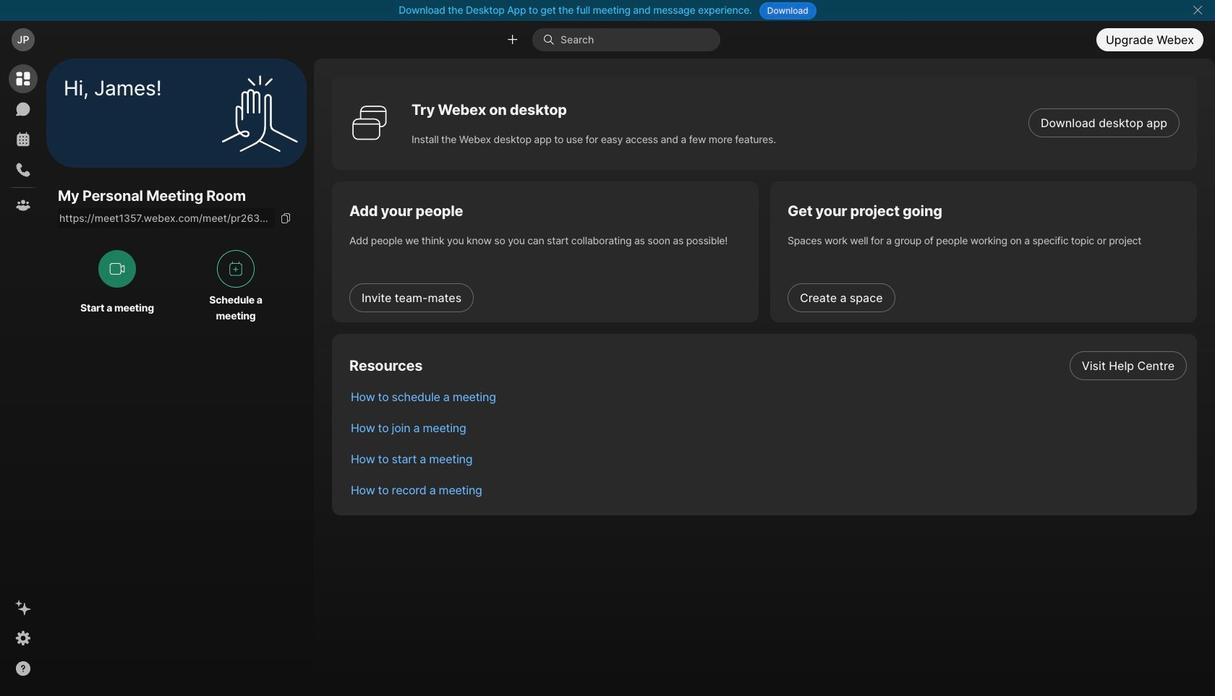 Task type: locate. For each thing, give the bounding box(es) containing it.
None text field
[[58, 209, 275, 229]]

2 list item from the top
[[339, 381, 1197, 412]]

list item
[[339, 350, 1197, 381], [339, 381, 1197, 412], [339, 412, 1197, 443], [339, 443, 1197, 474], [339, 474, 1197, 506]]

navigation
[[0, 59, 46, 697]]



Task type: vqa. For each thing, say whether or not it's contained in the screenshot.
cancel_16 image
yes



Task type: describe. For each thing, give the bounding box(es) containing it.
webex tab list
[[9, 64, 38, 220]]

3 list item from the top
[[339, 412, 1197, 443]]

cancel_16 image
[[1192, 4, 1204, 16]]

5 list item from the top
[[339, 474, 1197, 506]]

1 list item from the top
[[339, 350, 1197, 381]]

4 list item from the top
[[339, 443, 1197, 474]]

two hands high-fiving image
[[216, 70, 303, 157]]



